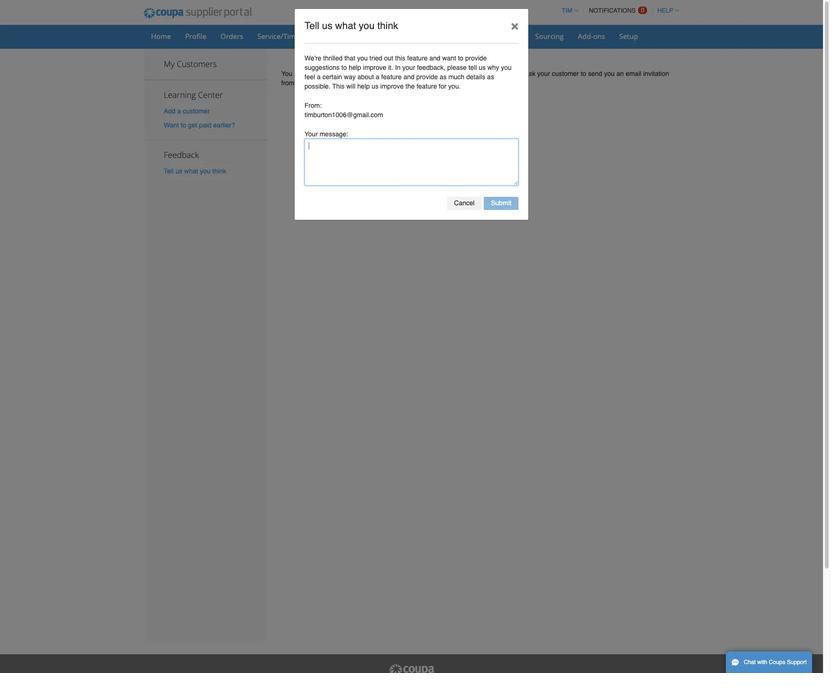 Task type: describe. For each thing, give the bounding box(es) containing it.
from:
[[305, 102, 322, 109]]

1 horizontal spatial customer
[[381, 70, 408, 77]]

much
[[448, 73, 464, 81]]

submit
[[491, 200, 511, 207]]

support
[[787, 660, 807, 666]]

it's
[[471, 79, 479, 87]]

out
[[384, 54, 393, 62]]

stuff.
[[509, 70, 523, 77]]

us right tell
[[479, 64, 486, 71]]

0 horizontal spatial customer
[[183, 108, 210, 115]]

2 horizontal spatial your
[[537, 70, 550, 77]]

sheets
[[301, 31, 323, 41]]

you inside tell us what you think button
[[200, 167, 210, 175]]

details
[[466, 73, 485, 81]]

add a customer
[[164, 108, 210, 115]]

you up it's
[[470, 70, 481, 77]]

we're thrilled that you tried out this feature and want to provide suggestions to help improve it. in your feedback, please tell us why you feel a certain way about a feature and provide as much details as possible. this will help us improve the feature for you.
[[305, 54, 512, 90]]

0 vertical spatial feature
[[407, 54, 428, 62]]

connected
[[327, 70, 357, 77]]

with
[[757, 660, 767, 666]]

be
[[318, 70, 325, 77]]

get
[[188, 121, 197, 129]]

thrilled
[[323, 54, 343, 62]]

1 vertical spatial help
[[357, 83, 370, 90]]

we
[[430, 70, 439, 77]]

ons
[[593, 31, 605, 41]]

think inside × dialog
[[377, 20, 398, 31]]

take.
[[455, 79, 469, 87]]

you.
[[448, 83, 461, 90]]

us down the about
[[372, 83, 379, 90]]

center
[[198, 89, 223, 101]]

to right for
[[447, 79, 453, 87]]

add-ons
[[578, 31, 605, 41]]

orders link
[[214, 29, 249, 43]]

you right why
[[501, 64, 512, 71]]

0 horizontal spatial this
[[317, 79, 330, 87]]

cool
[[495, 70, 507, 77]]

from
[[281, 79, 294, 87]]

0 horizontal spatial coupa supplier portal image
[[137, 1, 258, 25]]

service/time sheets
[[257, 31, 323, 41]]

feedback
[[164, 149, 199, 160]]

0 horizontal spatial a
[[177, 108, 181, 115]]

they
[[417, 79, 429, 87]]

want to get paid earlier? link
[[164, 121, 235, 129]]

want to get paid earlier?
[[164, 121, 235, 129]]

feel
[[305, 73, 315, 81]]

from: timburton1006@gmail.com
[[305, 102, 383, 119]]

think inside button
[[212, 167, 226, 175]]

it.
[[388, 64, 393, 71]]

to up way
[[341, 64, 347, 71]]

in
[[395, 64, 401, 71]]

chat with coupa support
[[744, 660, 807, 666]]

orders
[[220, 31, 243, 41]]

0 vertical spatial help
[[349, 64, 361, 71]]

1 vertical spatial feature
[[381, 73, 402, 81]]

add a customer link
[[164, 108, 210, 115]]

we're
[[305, 54, 321, 62]]

will
[[346, 83, 356, 90]]

service/time sheets link
[[251, 29, 329, 43]]

you left an
[[604, 70, 615, 77]]

timburton1006@gmail.com
[[305, 111, 383, 119]]

home link
[[145, 29, 177, 43]]

send
[[588, 70, 602, 77]]

tell inside button
[[164, 167, 174, 175]]

email
[[626, 70, 641, 77]]

add-ons link
[[572, 29, 611, 43]]

certain
[[322, 73, 342, 81]]

sourcing link
[[529, 29, 570, 43]]

before
[[410, 70, 429, 77]]

0 vertical spatial improve
[[363, 64, 386, 71]]

please
[[447, 64, 467, 71]]

want
[[164, 121, 179, 129]]

this document explains the steps they need to take. it's super easy!
[[317, 79, 515, 87]]

setup link
[[613, 29, 644, 43]]

you need to be connected to your customer before we can show you any cool stuff.  ask your customer to send you an email invitation from coupa
[[281, 70, 669, 87]]

to right way
[[359, 70, 365, 77]]

ask
[[525, 70, 535, 77]]

message:
[[320, 130, 348, 138]]

2 as from the left
[[487, 73, 494, 81]]

setup
[[619, 31, 638, 41]]

tell us what you think button
[[164, 166, 226, 176]]

to left be
[[311, 70, 316, 77]]

that
[[344, 54, 355, 62]]

add-
[[578, 31, 593, 41]]

paid
[[199, 121, 211, 129]]

1 horizontal spatial need
[[431, 79, 445, 87]]

an
[[617, 70, 624, 77]]

1 horizontal spatial provide
[[465, 54, 487, 62]]



Task type: locate. For each thing, give the bounding box(es) containing it.
learning center
[[164, 89, 223, 101]]

super
[[481, 79, 497, 87]]

coupa supplier portal image
[[137, 1, 258, 25], [388, 664, 435, 674]]

provide
[[465, 54, 487, 62], [416, 73, 438, 81]]

need inside you need to be connected to your customer before we can show you any cool stuff.  ask your customer to send you an email invitation from coupa
[[294, 70, 309, 77]]

cancel
[[454, 200, 475, 207]]

you
[[359, 20, 375, 31], [357, 54, 368, 62], [501, 64, 512, 71], [470, 70, 481, 77], [604, 70, 615, 77], [200, 167, 210, 175]]

1 vertical spatial coupa supplier portal image
[[388, 664, 435, 674]]

to
[[458, 54, 463, 62], [341, 64, 347, 71], [311, 70, 316, 77], [359, 70, 365, 77], [581, 70, 586, 77], [447, 79, 453, 87], [181, 121, 186, 129]]

us down "feedback"
[[175, 167, 182, 175]]

to left get
[[181, 121, 186, 129]]

0 vertical spatial coupa
[[296, 79, 316, 87]]

what inside button
[[184, 167, 198, 175]]

you down paid
[[200, 167, 210, 175]]

think up "invoices"
[[377, 20, 398, 31]]

× dialog
[[294, 8, 529, 221]]

customer left send
[[552, 70, 579, 77]]

help
[[349, 64, 361, 71], [357, 83, 370, 90]]

customer up want to get paid earlier?
[[183, 108, 210, 115]]

provide down feedback,
[[416, 73, 438, 81]]

your message:
[[305, 130, 348, 138]]

tell us what you think inside × dialog
[[305, 20, 398, 31]]

0 horizontal spatial as
[[440, 73, 447, 81]]

improve down it.
[[380, 83, 404, 90]]

0 horizontal spatial what
[[184, 167, 198, 175]]

this
[[395, 54, 405, 62]]

need right you
[[294, 70, 309, 77]]

coupa inside you need to be connected to your customer before we can show you any cool stuff.  ask your customer to send you an email invitation from coupa
[[296, 79, 316, 87]]

coupa right from
[[296, 79, 316, 87]]

feature down it.
[[381, 73, 402, 81]]

coupa
[[296, 79, 316, 87], [769, 660, 785, 666]]

0 horizontal spatial your
[[367, 70, 379, 77]]

you right that
[[357, 54, 368, 62]]

1 as from the left
[[440, 73, 447, 81]]

help down that
[[349, 64, 361, 71]]

your right the in
[[402, 64, 415, 71]]

0 vertical spatial tell us what you think
[[305, 20, 398, 31]]

this down be
[[317, 79, 330, 87]]

the
[[388, 79, 397, 87], [406, 83, 415, 90]]

what down "feedback"
[[184, 167, 198, 175]]

feature up before
[[407, 54, 428, 62]]

tell up sheets
[[305, 20, 319, 31]]

what up that
[[335, 20, 356, 31]]

this inside we're thrilled that you tried out this feature and want to provide suggestions to help improve it. in your feedback, please tell us why you feel a certain way about a feature and provide as much details as possible. this will help us improve the feature for you.
[[332, 83, 345, 90]]

cancel button
[[447, 197, 482, 210]]

tell inside × dialog
[[305, 20, 319, 31]]

the inside we're thrilled that you tried out this feature and want to provide suggestions to help improve it. in your feedback, please tell us why you feel a certain way about a feature and provide as much details as possible. this will help us improve the feature for you.
[[406, 83, 415, 90]]

and
[[429, 54, 440, 62], [403, 73, 414, 81]]

0 horizontal spatial need
[[294, 70, 309, 77]]

service/time
[[257, 31, 299, 41]]

way
[[344, 73, 356, 81]]

this
[[317, 79, 330, 87], [332, 83, 345, 90]]

earlier?
[[213, 121, 235, 129]]

your right ask
[[537, 70, 550, 77]]

1 vertical spatial tell us what you think
[[164, 167, 226, 175]]

coupa inside button
[[769, 660, 785, 666]]

invoices link
[[359, 29, 398, 43]]

tell us what you think up "invoices"
[[305, 20, 398, 31]]

0 horizontal spatial the
[[388, 79, 397, 87]]

home
[[151, 31, 171, 41]]

0 horizontal spatial tell us what you think
[[164, 167, 226, 175]]

easy!
[[499, 79, 515, 87]]

chat with coupa support button
[[726, 652, 812, 674]]

need down we at top
[[431, 79, 445, 87]]

tell us what you think down "feedback"
[[164, 167, 226, 175]]

1 vertical spatial tell
[[164, 167, 174, 175]]

for
[[439, 83, 446, 90]]

0 horizontal spatial tell
[[164, 167, 174, 175]]

0 vertical spatial provide
[[465, 54, 487, 62]]

0 horizontal spatial and
[[403, 73, 414, 81]]

2 horizontal spatial customer
[[552, 70, 579, 77]]

Your message: text field
[[305, 139, 518, 186]]

can
[[441, 70, 451, 77]]

my customers
[[164, 58, 217, 69]]

tell
[[305, 20, 319, 31], [164, 167, 174, 175]]

suggestions
[[305, 64, 340, 71]]

0 vertical spatial what
[[335, 20, 356, 31]]

a
[[317, 73, 321, 81], [376, 73, 379, 81], [177, 108, 181, 115]]

1 vertical spatial what
[[184, 167, 198, 175]]

1 horizontal spatial coupa
[[769, 660, 785, 666]]

you
[[281, 70, 292, 77]]

1 vertical spatial coupa
[[769, 660, 785, 666]]

profile
[[185, 31, 206, 41]]

help down the about
[[357, 83, 370, 90]]

what inside × dialog
[[335, 20, 356, 31]]

your
[[305, 130, 318, 138]]

my
[[164, 58, 175, 69]]

profile link
[[179, 29, 212, 43]]

submit button
[[484, 197, 518, 210]]

steps
[[399, 79, 415, 87]]

tried
[[370, 54, 382, 62]]

1 horizontal spatial coupa supplier portal image
[[388, 664, 435, 674]]

0 vertical spatial need
[[294, 70, 309, 77]]

customer
[[381, 70, 408, 77], [552, 70, 579, 77], [183, 108, 210, 115]]

1 horizontal spatial your
[[402, 64, 415, 71]]

this document link
[[317, 79, 360, 87]]

× button
[[501, 9, 528, 42]]

a right add
[[177, 108, 181, 115]]

tell
[[468, 64, 477, 71]]

possible.
[[305, 83, 330, 90]]

invoices
[[365, 31, 391, 41]]

think down earlier? at the top
[[212, 167, 226, 175]]

0 horizontal spatial provide
[[416, 73, 438, 81]]

to left send
[[581, 70, 586, 77]]

1 horizontal spatial this
[[332, 83, 345, 90]]

1 vertical spatial improve
[[380, 83, 404, 90]]

as down why
[[487, 73, 494, 81]]

tell us what you think
[[305, 20, 398, 31], [164, 167, 226, 175]]

a right the about
[[376, 73, 379, 81]]

provide up tell
[[465, 54, 487, 62]]

0 vertical spatial tell
[[305, 20, 319, 31]]

1 vertical spatial think
[[212, 167, 226, 175]]

0 horizontal spatial coupa
[[296, 79, 316, 87]]

0 horizontal spatial think
[[212, 167, 226, 175]]

improve down tried
[[363, 64, 386, 71]]

a right feel
[[317, 73, 321, 81]]

1 vertical spatial need
[[431, 79, 445, 87]]

1 horizontal spatial a
[[317, 73, 321, 81]]

tell down "feedback"
[[164, 167, 174, 175]]

coupa right with at the right of page
[[769, 660, 785, 666]]

chat
[[744, 660, 756, 666]]

1 horizontal spatial and
[[429, 54, 440, 62]]

learning
[[164, 89, 196, 101]]

1 horizontal spatial tell us what you think
[[305, 20, 398, 31]]

any
[[483, 70, 493, 77]]

us inside button
[[175, 167, 182, 175]]

0 vertical spatial coupa supplier portal image
[[137, 1, 258, 25]]

the left steps
[[388, 79, 397, 87]]

1 horizontal spatial the
[[406, 83, 415, 90]]

to up please
[[458, 54, 463, 62]]

explains
[[362, 79, 386, 87]]

customers
[[177, 58, 217, 69]]

your inside we're thrilled that you tried out this feature and want to provide suggestions to help improve it. in your feedback, please tell us why you feel a certain way about a feature and provide as much details as possible. this will help us improve the feature for you.
[[402, 64, 415, 71]]

as right we at top
[[440, 73, 447, 81]]

1 horizontal spatial tell
[[305, 20, 319, 31]]

2 vertical spatial feature
[[416, 83, 437, 90]]

want
[[442, 54, 456, 62]]

feature
[[407, 54, 428, 62], [381, 73, 402, 81], [416, 83, 437, 90]]

this down certain
[[332, 83, 345, 90]]

1 vertical spatial and
[[403, 73, 414, 81]]

1 vertical spatial provide
[[416, 73, 438, 81]]

add
[[164, 108, 175, 115]]

improve
[[363, 64, 386, 71], [380, 83, 404, 90]]

you up "invoices"
[[359, 20, 375, 31]]

0 vertical spatial think
[[377, 20, 398, 31]]

customer up steps
[[381, 70, 408, 77]]

invitation
[[643, 70, 669, 77]]

about
[[357, 73, 374, 81]]

why
[[487, 64, 499, 71]]

your
[[402, 64, 415, 71], [367, 70, 379, 77], [537, 70, 550, 77]]

document
[[332, 79, 360, 87]]

the left they
[[406, 83, 415, 90]]

feature down before
[[416, 83, 437, 90]]

feedback,
[[417, 64, 445, 71]]

what
[[335, 20, 356, 31], [184, 167, 198, 175]]

sourcing
[[535, 31, 564, 41]]

us up sheets
[[322, 20, 332, 31]]

1 horizontal spatial what
[[335, 20, 356, 31]]

×
[[511, 18, 518, 33]]

1 horizontal spatial think
[[377, 20, 398, 31]]

us
[[322, 20, 332, 31], [479, 64, 486, 71], [372, 83, 379, 90], [175, 167, 182, 175]]

your up explains
[[367, 70, 379, 77]]

1 horizontal spatial as
[[487, 73, 494, 81]]

0 vertical spatial and
[[429, 54, 440, 62]]

2 horizontal spatial a
[[376, 73, 379, 81]]



Task type: vqa. For each thing, say whether or not it's contained in the screenshot.
the left the 'what'
yes



